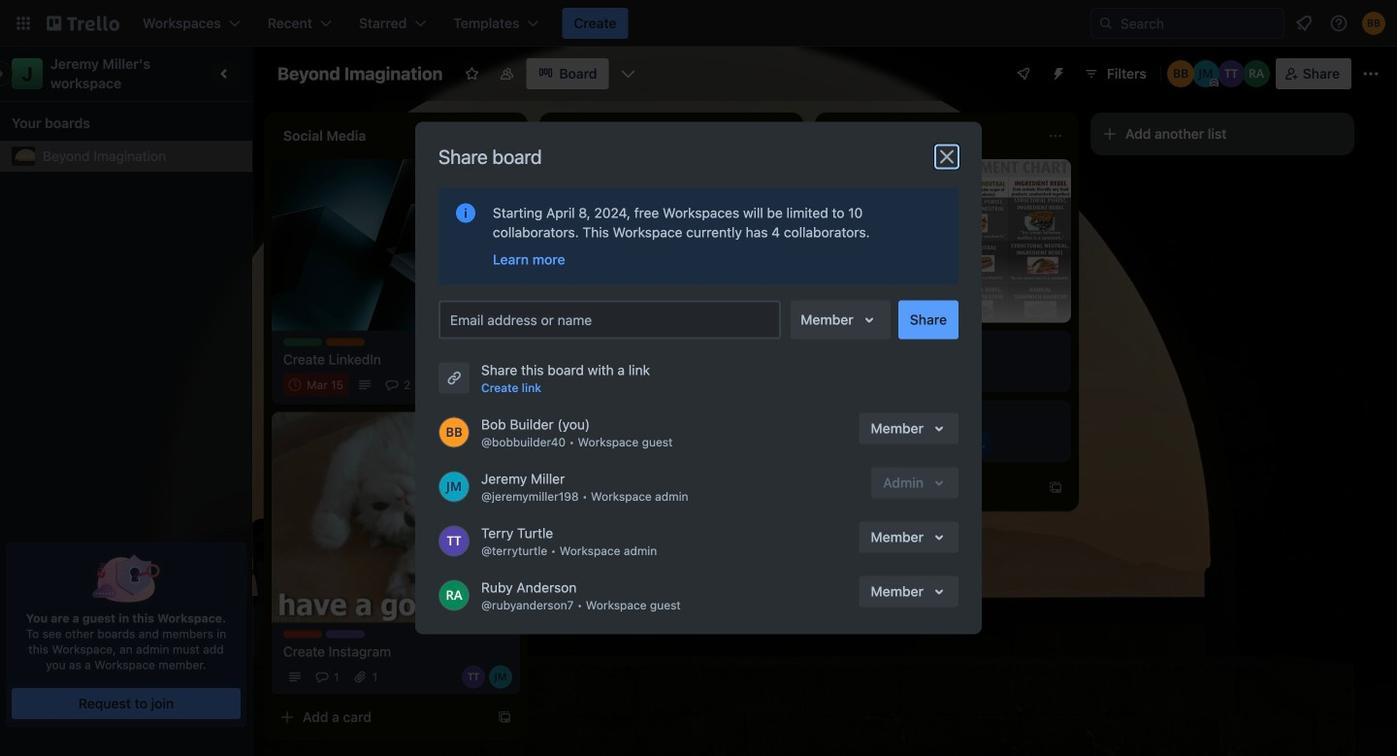 Task type: describe. For each thing, give the bounding box(es) containing it.
search image
[[1099, 16, 1114, 31]]

1 vertical spatial terry turtle (terryturtle) image
[[489, 373, 512, 397]]

1 horizontal spatial ruby anderson (rubyanderson7) image
[[1243, 60, 1270, 87]]

customize views image
[[619, 64, 638, 83]]

open information menu image
[[1330, 14, 1349, 33]]

color: green, title: none image
[[283, 338, 322, 346]]

0 vertical spatial jeremy miller (jeremymiller198) image
[[1193, 60, 1220, 87]]

2 vertical spatial terry turtle (terryturtle) image
[[439, 526, 470, 557]]

create from template… image
[[497, 710, 512, 725]]

Board name text field
[[268, 58, 453, 89]]

jeremy miller (jeremymiller198) image
[[489, 665, 512, 689]]

color: purple, title: none image
[[326, 630, 365, 638]]

automation image
[[1043, 58, 1071, 85]]

close image
[[936, 145, 959, 168]]

color: red, title: none image
[[283, 630, 322, 638]]



Task type: vqa. For each thing, say whether or not it's contained in the screenshot.
ADD Image
no



Task type: locate. For each thing, give the bounding box(es) containing it.
jeremy miller (jeremymiller198) image
[[1193, 60, 1220, 87], [738, 381, 761, 404], [439, 471, 470, 502]]

power ups image
[[1016, 66, 1032, 82]]

bob builder (bobbuilder40) image
[[1363, 12, 1386, 35], [1167, 60, 1195, 87], [439, 417, 470, 448]]

2 horizontal spatial terry turtle (terryturtle) image
[[1218, 60, 1245, 87]]

0 notifications image
[[1293, 12, 1316, 35]]

1 vertical spatial ruby anderson (rubyanderson7) image
[[439, 580, 470, 611]]

None checkbox
[[559, 354, 661, 377], [283, 373, 349, 397], [559, 354, 661, 377], [283, 373, 349, 397]]

1 vertical spatial jeremy miller (jeremymiller198) image
[[738, 381, 761, 404]]

0 vertical spatial terry turtle (terryturtle) image
[[711, 381, 734, 404]]

terry turtle (terryturtle) image left ruby anderson (rubyanderson7) icon on the bottom of the page
[[711, 381, 734, 404]]

1 horizontal spatial terry turtle (terryturtle) image
[[489, 373, 512, 397]]

Search field
[[1091, 8, 1285, 39]]

0 horizontal spatial terry turtle (terryturtle) image
[[439, 526, 470, 557]]

ruby anderson (rubyanderson7) image
[[765, 381, 788, 404]]

0 horizontal spatial jeremy miller (jeremymiller198) image
[[439, 471, 470, 502]]

terry turtle (terryturtle) image
[[1218, 60, 1245, 87], [489, 373, 512, 397], [439, 526, 470, 557]]

2 vertical spatial bob builder (bobbuilder40) image
[[439, 417, 470, 448]]

0 horizontal spatial terry turtle (terryturtle) image
[[462, 665, 485, 689]]

terry turtle (terryturtle) image left jeremy miller (jeremymiller198) image
[[462, 665, 485, 689]]

color: bold red, title: "thoughts" element
[[559, 428, 598, 435]]

ruby anderson (rubyanderson7) image
[[1243, 60, 1270, 87], [439, 580, 470, 611]]

switch to… image
[[14, 14, 33, 33]]

2 horizontal spatial bob builder (bobbuilder40) image
[[1363, 12, 1386, 35]]

workspace visible image
[[499, 66, 515, 82]]

star or unstar board image
[[464, 66, 480, 82]]

1 horizontal spatial terry turtle (terryturtle) image
[[711, 381, 734, 404]]

color: orange, title: none image
[[326, 338, 365, 346]]

2 horizontal spatial jeremy miller (jeremymiller198) image
[[1193, 60, 1220, 87]]

0 horizontal spatial bob builder (bobbuilder40) image
[[439, 417, 470, 448]]

0 vertical spatial ruby anderson (rubyanderson7) image
[[1243, 60, 1270, 87]]

create from template… image
[[1048, 480, 1064, 496]]

your boards with 1 items element
[[12, 112, 231, 135]]

1 vertical spatial bob builder (bobbuilder40) image
[[1167, 60, 1195, 87]]

primary element
[[0, 0, 1398, 47]]

terry turtle (terryturtle) image
[[711, 381, 734, 404], [462, 665, 485, 689]]

0 vertical spatial terry turtle (terryturtle) image
[[1218, 60, 1245, 87]]

0 vertical spatial bob builder (bobbuilder40) image
[[1363, 12, 1386, 35]]

2 vertical spatial jeremy miller (jeremymiller198) image
[[439, 471, 470, 502]]

0 horizontal spatial ruby anderson (rubyanderson7) image
[[439, 580, 470, 611]]

1 vertical spatial terry turtle (terryturtle) image
[[462, 665, 485, 689]]

1 horizontal spatial jeremy miller (jeremymiller198) image
[[738, 381, 761, 404]]

Email address or name text field
[[450, 306, 778, 333]]

1 horizontal spatial bob builder (bobbuilder40) image
[[1167, 60, 1195, 87]]

show menu image
[[1362, 64, 1381, 83]]



